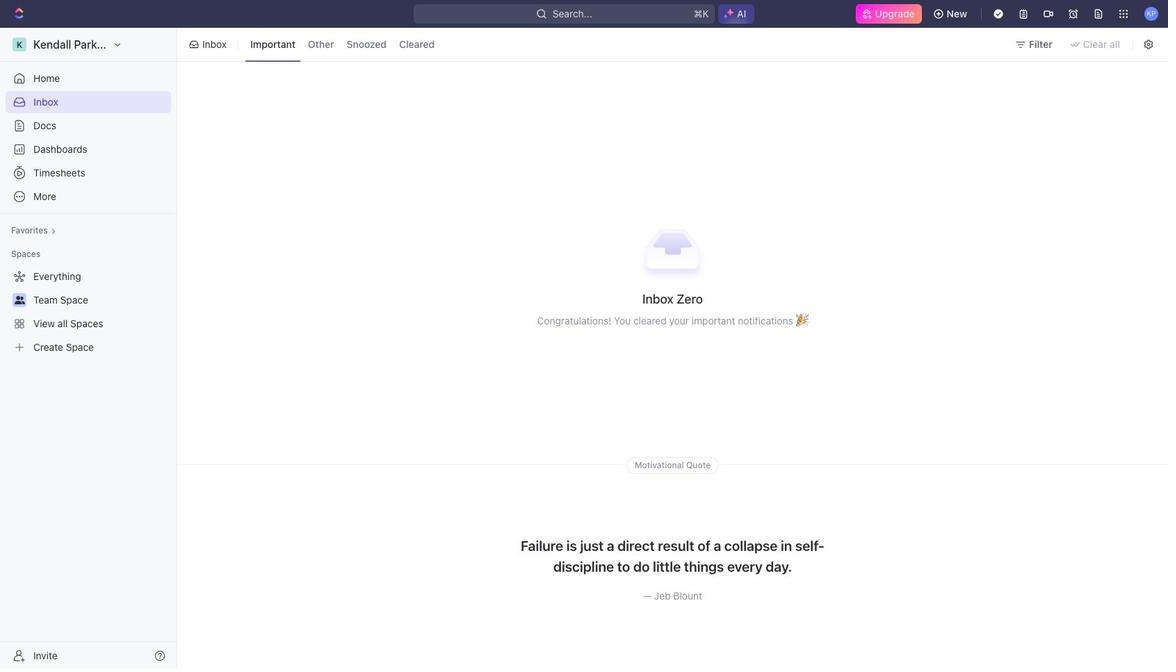 Task type: describe. For each thing, give the bounding box(es) containing it.
kendall parks's workspace, , element
[[13, 38, 26, 51]]



Task type: vqa. For each thing, say whether or not it's contained in the screenshot.
drumstick bite 'icon'
no



Task type: locate. For each thing, give the bounding box(es) containing it.
tree inside sidebar navigation
[[6, 266, 171, 359]]

tab list
[[243, 25, 442, 64]]

tree
[[6, 266, 171, 359]]

user group image
[[14, 296, 25, 305]]

sidebar navigation
[[0, 28, 180, 670]]



